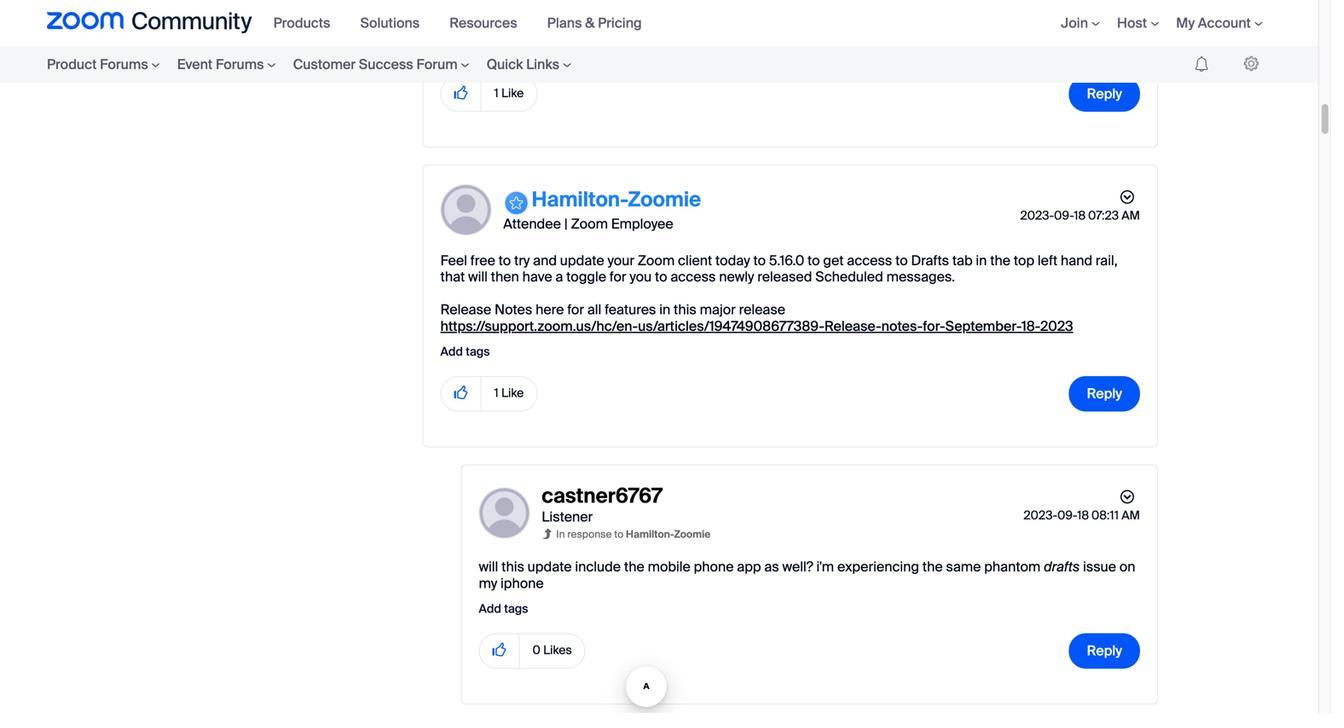 Task type: locate. For each thing, give the bounding box(es) containing it.
1 vertical spatial for
[[567, 301, 584, 319]]

2 am from the top
[[1122, 508, 1140, 523]]

1 vertical spatial my
[[479, 574, 497, 592]]

1 vertical spatial in
[[659, 301, 671, 319]]

1 vertical spatial reply
[[1087, 385, 1122, 403]]

like down quick
[[501, 85, 524, 101]]

update inside feel free to try and update your zoom client today to 5.16.0 to get access to drafts tab in the top left hand rail, that will then have a toggle for you to access newly released scheduled messages.
[[560, 252, 604, 270]]

1 horizontal spatial in
[[976, 252, 987, 270]]

zoom inside feel free to try and update your zoom client today to 5.16.0 to get access to drafts tab in the top left hand rail, that will then have a toggle for you to access newly released scheduled messages.
[[638, 252, 675, 270]]

us/articles/19474908677389-
[[638, 317, 825, 335]]

will this update include the mobile phone app as well? i'm experiencing the same phantom drafts
[[479, 558, 1080, 576]]

0 vertical spatial reply
[[1087, 85, 1122, 103]]

2 vertical spatial add tags
[[479, 601, 528, 617]]

drafts
[[911, 252, 949, 270]]

in right tab
[[976, 252, 987, 270]]

tab
[[953, 252, 973, 270]]

add
[[441, 44, 463, 60], [441, 344, 463, 360], [479, 601, 501, 617]]

feel
[[441, 252, 467, 270]]

zoom right 'your' on the top left
[[638, 252, 675, 270]]

‎2023-09-18 07:23 am
[[1020, 208, 1140, 223]]

2 forums from the left
[[216, 55, 264, 73]]

reply link down issue
[[1069, 633, 1140, 669]]

‎2023- for will this update include the mobile phone app as well? i'm experiencing the same phantom
[[1024, 508, 1058, 523]]

in
[[976, 252, 987, 270], [659, 301, 671, 319]]

1 vertical spatial add tags
[[441, 344, 490, 360]]

0 horizontal spatial access
[[671, 268, 716, 286]]

reply link down the 2023
[[1069, 376, 1140, 411]]

2 vertical spatial tags
[[504, 601, 528, 617]]

1 vertical spatial all
[[587, 301, 602, 319]]

1 vertical spatial tags
[[466, 344, 490, 360]]

i
[[779, 1, 782, 19]]

september-
[[946, 317, 1022, 335]]

1 vertical spatial am
[[1122, 508, 1140, 523]]

zoomie up the phone
[[674, 528, 711, 541]]

1
[[494, 85, 499, 101], [494, 385, 499, 401]]

‎2023-09-18 08:11 am
[[1024, 508, 1140, 523]]

hamilton- up attendee | zoom employee
[[532, 186, 628, 213]]

1 down quick
[[494, 85, 499, 101]]

0 vertical spatial my
[[925, 1, 944, 19]]

notes
[[495, 301, 532, 319]]

0 vertical spatial for
[[610, 268, 627, 286]]

2 reply link from the top
[[1069, 376, 1140, 411]]

0 horizontal spatial forums
[[100, 55, 148, 73]]

the left top
[[990, 252, 1011, 270]]

3 reply link from the top
[[1069, 633, 1140, 669]]

top
[[1014, 252, 1035, 270]]

0 vertical spatial am
[[1122, 208, 1140, 223]]

likes
[[543, 642, 572, 658]]

menu bar containing join
[[1036, 0, 1272, 46]]

to left try
[[499, 252, 511, 270]]

1 vertical spatial this
[[502, 558, 524, 576]]

0 vertical spatial 09-
[[1054, 208, 1074, 223]]

attendee
[[503, 215, 561, 233]]

‎2023- up drafts
[[1024, 508, 1058, 523]]

this down castner6767 image
[[502, 558, 524, 576]]

product forums link
[[47, 46, 169, 83]]

zoomie up employee
[[628, 186, 701, 213]]

1 horizontal spatial all
[[908, 1, 922, 19]]

2 1 like from the top
[[494, 385, 524, 401]]

1 vertical spatial zoomie
[[674, 528, 711, 541]]

this left major
[[674, 301, 697, 319]]

1 1 like from the top
[[494, 85, 524, 101]]

menu bar containing product forums
[[13, 46, 614, 83]]

1 reply from the top
[[1087, 85, 1122, 103]]

my left annoying
[[925, 1, 944, 19]]

2 1 from the top
[[494, 385, 499, 401]]

1 like
[[494, 85, 524, 101], [494, 385, 524, 401]]

add tags down iphone
[[479, 601, 528, 617]]

like for reply link associated with feel free to try and update your zoom client today to 5.16.0 to get access to drafts tab in the top left hand rail, that will then have a toggle for you to access newly released scheduled messages.
[[501, 385, 524, 401]]

for left you
[[610, 268, 627, 286]]

0 vertical spatial in
[[976, 252, 987, 270]]

1 horizontal spatial for
[[610, 268, 627, 286]]

quick links link
[[478, 46, 580, 83]]

to left get
[[808, 252, 820, 270]]

hamilton-zoomie
[[532, 186, 701, 213]]

plans & pricing
[[547, 14, 642, 32]]

the
[[535, 1, 555, 19], [690, 1, 711, 19], [990, 252, 1011, 270], [624, 558, 645, 576], [923, 558, 943, 576]]

09- left the '08:11' at the bottom right of the page
[[1058, 508, 1077, 523]]

2 vertical spatial reply
[[1087, 642, 1122, 660]]

menu bar containing products
[[265, 0, 663, 46]]

add tags button down release
[[441, 344, 490, 360]]

join
[[1061, 14, 1088, 32]]

3 reply from the top
[[1087, 642, 1122, 660]]

18 for will this update include the mobile phone app as well? i'm experiencing the same phantom
[[1077, 508, 1089, 523]]

18 left the '08:11' at the bottom right of the page
[[1077, 508, 1089, 523]]

18 left 07:23
[[1074, 208, 1086, 223]]

around
[[1061, 1, 1105, 19]]

&
[[585, 14, 595, 32]]

am right the '08:11' at the bottom right of the page
[[1122, 508, 1140, 523]]

0 vertical spatial reply link
[[1069, 76, 1140, 112]]

update down attendee | zoom employee
[[560, 252, 604, 270]]

the left same
[[923, 558, 943, 576]]

1 vertical spatial like
[[501, 385, 524, 401]]

18 for feel free to try and update your zoom client today to 5.16.0 to get access to drafts tab in the top left hand rail, that will then have a toggle for you to access newly released scheduled messages.
[[1074, 208, 1086, 223]]

your
[[608, 252, 635, 270]]

0 horizontal spatial my
[[479, 574, 497, 592]]

the right see at the left of page
[[535, 1, 555, 19]]

1 vertical spatial 1
[[494, 385, 499, 401]]

castner6767 image
[[479, 487, 530, 538]]

1 horizontal spatial my
[[925, 1, 944, 19]]

0 vertical spatial 18
[[1074, 208, 1086, 223]]

forums for product forums
[[100, 55, 148, 73]]

community.title image
[[47, 12, 252, 34]]

1 vertical spatial reply link
[[1069, 376, 1140, 411]]

add tags button down drafts!! on the top left
[[441, 44, 490, 60]]

1 vertical spatial will
[[479, 558, 498, 576]]

for
[[610, 268, 627, 286], [567, 301, 584, 319]]

tags down release
[[466, 344, 490, 360]]

castner6767 link
[[542, 483, 662, 509]]

will right that
[[468, 268, 488, 286]]

like for 3rd reply link from the bottom of the page
[[501, 85, 524, 101]]

forums right event
[[216, 55, 264, 73]]

0 vertical spatial like
[[501, 85, 524, 101]]

tags down iphone
[[504, 601, 528, 617]]

for-
[[923, 317, 946, 335]]

2 like from the top
[[501, 385, 524, 401]]

update down in
[[528, 558, 572, 576]]

am
[[1122, 208, 1140, 223], [1122, 508, 1140, 523]]

0 horizontal spatial this
[[502, 558, 524, 576]]

1 vertical spatial zoom
[[638, 252, 675, 270]]

1 vertical spatial ‎2023-
[[1024, 508, 1058, 523]]

all right resolve
[[908, 1, 922, 19]]

add tags
[[441, 44, 490, 60], [441, 344, 490, 360], [479, 601, 528, 617]]

forums for event forums
[[216, 55, 264, 73]]

1 vertical spatial 1 like
[[494, 385, 524, 401]]

18-
[[1022, 317, 1040, 335]]

1 vertical spatial add
[[441, 344, 463, 360]]

1 horizontal spatial forums
[[216, 55, 264, 73]]

my account
[[1176, 14, 1251, 32]]

hamilton- up mobile
[[626, 528, 674, 541]]

will left iphone
[[479, 558, 498, 576]]

0 vertical spatial 1
[[494, 85, 499, 101]]

add for i'm glad to see the users voice heard by the company! i was able to resolve all my annoying hanging around drafts!!
[[441, 44, 463, 60]]

0 vertical spatial this
[[674, 301, 697, 319]]

add tags button for i'm glad to see the users voice heard by the company! i was able to resolve all my annoying hanging around drafts!!
[[441, 44, 490, 60]]

like
[[501, 85, 524, 101], [501, 385, 524, 401]]

a
[[556, 268, 563, 286]]

1 horizontal spatial this
[[674, 301, 697, 319]]

1 1 from the top
[[494, 85, 499, 101]]

1 like from the top
[[501, 85, 524, 101]]

add tags button
[[441, 44, 490, 60], [441, 344, 490, 360], [479, 601, 528, 617]]

released
[[758, 268, 812, 286]]

1 vertical spatial 09-
[[1058, 508, 1077, 523]]

0 vertical spatial add
[[441, 44, 463, 60]]

my
[[925, 1, 944, 19], [479, 574, 497, 592]]

1 down https://support.zoom.us/hc/en-
[[494, 385, 499, 401]]

tags down resources
[[466, 44, 490, 60]]

i'm
[[817, 558, 834, 576]]

forums down community.title image
[[100, 55, 148, 73]]

to right able at the top right
[[844, 1, 856, 19]]

2 reply from the top
[[1087, 385, 1122, 403]]

this inside release notes here for all features in this major release https://support.zoom.us/hc/en-us/articles/19474908677389-release-notes-for-september-18-2023
[[674, 301, 697, 319]]

1 vertical spatial add tags button
[[441, 344, 490, 360]]

access up major
[[671, 268, 716, 286]]

am right 07:23
[[1122, 208, 1140, 223]]

forums inside 'link'
[[216, 55, 264, 73]]

in right features
[[659, 301, 671, 319]]

0 vertical spatial update
[[560, 252, 604, 270]]

0 vertical spatial add tags
[[441, 44, 490, 60]]

1 like down quick
[[494, 85, 524, 101]]

major
[[700, 301, 736, 319]]

0 horizontal spatial for
[[567, 301, 584, 319]]

add down release
[[441, 344, 463, 360]]

product forums
[[47, 55, 148, 73]]

0 horizontal spatial all
[[587, 301, 602, 319]]

add tags button down iphone
[[479, 601, 528, 617]]

well?
[[783, 558, 813, 576]]

all down toggle
[[587, 301, 602, 319]]

able
[[813, 1, 840, 19]]

reply
[[1087, 85, 1122, 103], [1087, 385, 1122, 403], [1087, 642, 1122, 660]]

include
[[575, 558, 621, 576]]

company!
[[714, 1, 775, 19]]

notes-
[[882, 317, 923, 335]]

09- left 07:23
[[1054, 208, 1074, 223]]

same
[[946, 558, 981, 576]]

plans
[[547, 14, 582, 32]]

1 vertical spatial hamilton-
[[626, 528, 674, 541]]

0 vertical spatial will
[[468, 268, 488, 286]]

1 forums from the left
[[100, 55, 148, 73]]

iphone
[[501, 574, 544, 592]]

tags
[[466, 44, 490, 60], [466, 344, 490, 360], [504, 601, 528, 617]]

add down iphone
[[479, 601, 501, 617]]

to right response
[[614, 528, 624, 541]]

https://support.zoom.us/hc/en-us/articles/19474908677389-release-notes-for-september-18-2023 link
[[441, 317, 1074, 335]]

1 vertical spatial 18
[[1077, 508, 1089, 523]]

messages.
[[887, 268, 955, 286]]

this
[[674, 301, 697, 319], [502, 558, 524, 576]]

i'm
[[441, 1, 459, 19]]

products link
[[273, 14, 343, 32]]

heard
[[633, 1, 670, 19]]

to right the today at the right of page
[[753, 252, 766, 270]]

1 like down https://support.zoom.us/hc/en-
[[494, 385, 524, 401]]

add tags down release
[[441, 344, 490, 360]]

will inside feel free to try and update your zoom client today to 5.16.0 to get access to drafts tab in the top left hand rail, that will then have a toggle for you to access newly released scheduled messages.
[[468, 268, 488, 286]]

by
[[673, 1, 687, 19]]

‎2023- up left
[[1020, 208, 1054, 223]]

listener
[[542, 508, 593, 526]]

1 like for 3rd reply link from the bottom of the page
[[494, 85, 524, 101]]

2 vertical spatial reply link
[[1069, 633, 1140, 669]]

menu bar
[[265, 0, 663, 46], [1036, 0, 1272, 46], [13, 46, 614, 83]]

add down drafts!! on the top left
[[441, 44, 463, 60]]

you
[[630, 268, 652, 286]]

0 vertical spatial all
[[908, 1, 922, 19]]

issue
[[1083, 558, 1116, 576]]

release notes here for all features in this major release https://support.zoom.us/hc/en-us/articles/19474908677389-release-notes-for-september-18-2023
[[441, 301, 1074, 335]]

drafts
[[1044, 558, 1080, 576]]

issue on my iphone
[[479, 558, 1136, 592]]

0 likes
[[533, 642, 572, 658]]

success
[[359, 55, 413, 73]]

for right here
[[567, 301, 584, 319]]

0 horizontal spatial zoom
[[571, 215, 608, 233]]

1 horizontal spatial zoom
[[638, 252, 675, 270]]

access right get
[[847, 252, 892, 270]]

0 vertical spatial tags
[[466, 44, 490, 60]]

2 vertical spatial add tags button
[[479, 601, 528, 617]]

hamilton zoomie image
[[441, 184, 492, 235]]

my left iphone
[[479, 574, 497, 592]]

zoom right |
[[571, 215, 608, 233]]

reply link down the 'join' link
[[1069, 76, 1140, 112]]

1 am from the top
[[1122, 208, 1140, 223]]

left
[[1038, 252, 1058, 270]]

0 vertical spatial 1 like
[[494, 85, 524, 101]]

event
[[177, 55, 213, 73]]

0 horizontal spatial in
[[659, 301, 671, 319]]

like down https://support.zoom.us/hc/en-
[[501, 385, 524, 401]]

release-
[[825, 317, 882, 335]]

add tags down drafts!! on the top left
[[441, 44, 490, 60]]

5.16.0
[[769, 252, 804, 270]]

host
[[1117, 14, 1147, 32]]

0 vertical spatial ‎2023-
[[1020, 208, 1054, 223]]

18
[[1074, 208, 1086, 223], [1077, 508, 1089, 523]]

0 vertical spatial add tags button
[[441, 44, 490, 60]]

reply link for will this update include the mobile phone app as well? i'm experiencing the same phantom
[[1069, 633, 1140, 669]]

glad
[[463, 1, 490, 19]]



Task type: describe. For each thing, give the bounding box(es) containing it.
https://support.zoom.us/hc/en-
[[441, 317, 638, 335]]

the inside feel free to try and update your zoom client today to 5.16.0 to get access to drafts tab in the top left hand rail, that will then have a toggle for you to access newly released scheduled messages.
[[990, 252, 1011, 270]]

in
[[556, 528, 565, 541]]

event forums link
[[169, 46, 285, 83]]

my inside i'm glad to see the users voice heard by the company! i was able to resolve all my annoying hanging around drafts!!
[[925, 1, 944, 19]]

07:23
[[1088, 208, 1119, 223]]

add tags for i'm glad to see the users voice heard by the company! i was able to resolve all my annoying hanging around drafts!!
[[441, 44, 490, 60]]

for inside feel free to try and update your zoom client today to 5.16.0 to get access to drafts tab in the top left hand rail, that will then have a toggle for you to access newly released scheduled messages.
[[610, 268, 627, 286]]

attendee | zoom employee image
[[503, 190, 529, 216]]

2 vertical spatial add
[[479, 601, 501, 617]]

pricing
[[598, 14, 642, 32]]

1 horizontal spatial access
[[847, 252, 892, 270]]

resources
[[450, 14, 517, 32]]

toggle
[[566, 268, 606, 286]]

newly
[[719, 268, 754, 286]]

app
[[737, 558, 761, 576]]

host link
[[1117, 14, 1159, 32]]

tags for i'm glad to see the users voice heard by the company! i was able to resolve all my annoying hanging around drafts!!
[[466, 44, 490, 60]]

join link
[[1061, 14, 1100, 32]]

am for will this update include the mobile phone app as well? i'm experiencing the same phantom
[[1122, 508, 1140, 523]]

terryturtle85 image
[[1244, 56, 1259, 71]]

here
[[536, 301, 564, 319]]

quick
[[487, 55, 523, 73]]

1 for reply link associated with feel free to try and update your zoom client today to 5.16.0 to get access to drafts tab in the top left hand rail, that will then have a toggle for you to access newly released scheduled messages.
[[494, 385, 499, 401]]

tags for feel free to try and update your zoom client today to 5.16.0 to get access to drafts tab in the top left hand rail, that will then have a toggle for you to access newly released scheduled messages.
[[466, 344, 490, 360]]

quick links
[[487, 55, 560, 73]]

customer success forum link
[[285, 46, 478, 83]]

experiencing
[[837, 558, 919, 576]]

today
[[716, 252, 750, 270]]

in inside feel free to try and update your zoom client today to 5.16.0 to get access to drafts tab in the top left hand rail, that will then have a toggle for you to access newly released scheduled messages.
[[976, 252, 987, 270]]

customer
[[293, 55, 356, 73]]

to left see at the left of page
[[493, 1, 505, 19]]

add tags for feel free to try and update your zoom client today to 5.16.0 to get access to drafts tab in the top left hand rail, that will then have a toggle for you to access newly released scheduled messages.
[[441, 344, 490, 360]]

|
[[564, 215, 568, 233]]

1 vertical spatial update
[[528, 558, 572, 576]]

feel free to try and update your zoom client today to 5.16.0 to get access to drafts tab in the top left hand rail, that will then have a toggle for you to access newly released scheduled messages.
[[441, 252, 1118, 286]]

i'm glad to see the users voice heard by the company! i was able to resolve all my annoying hanging around drafts!!
[[441, 1, 1105, 35]]

annoying
[[947, 1, 1004, 19]]

hamilton-zoomie link
[[532, 186, 701, 213]]

castner6767 listener in response to hamilton-zoomie
[[542, 483, 711, 541]]

scheduled
[[816, 268, 883, 286]]

products
[[273, 14, 330, 32]]

then
[[491, 268, 519, 286]]

add for feel free to try and update your zoom client today to 5.16.0 to get access to drafts tab in the top left hand rail, that will then have a toggle for you to access newly released scheduled messages.
[[441, 344, 463, 360]]

my inside issue on my iphone
[[479, 574, 497, 592]]

that
[[441, 268, 465, 286]]

links
[[526, 55, 560, 73]]

‎2023- for feel free to try and update your zoom client today to 5.16.0 to get access to drafts tab in the top left hand rail, that will then have a toggle for you to access newly released scheduled messages.
[[1020, 208, 1054, 223]]

the right by
[[690, 1, 711, 19]]

my
[[1176, 14, 1195, 32]]

release
[[441, 301, 491, 319]]

08:11
[[1092, 508, 1119, 523]]

to left drafts
[[896, 252, 908, 270]]

response
[[567, 528, 612, 541]]

on
[[1120, 558, 1136, 576]]

customer success forum
[[293, 55, 458, 73]]

mobile
[[648, 558, 691, 576]]

all inside i'm glad to see the users voice heard by the company! i was able to resolve all my annoying hanging around drafts!!
[[908, 1, 922, 19]]

release
[[739, 301, 786, 319]]

zoomie inside castner6767 listener in response to hamilton-zoomie
[[674, 528, 711, 541]]

see
[[509, 1, 532, 19]]

1 like for reply link associated with feel free to try and update your zoom client today to 5.16.0 to get access to drafts tab in the top left hand rail, that will then have a toggle for you to access newly released scheduled messages.
[[494, 385, 524, 401]]

product
[[47, 55, 97, 73]]

to inside castner6767 listener in response to hamilton-zoomie
[[614, 528, 624, 541]]

am for feel free to try and update your zoom client today to 5.16.0 to get access to drafts tab in the top left hand rail, that will then have a toggle for you to access newly released scheduled messages.
[[1122, 208, 1140, 223]]

0 vertical spatial zoom
[[571, 215, 608, 233]]

plans & pricing link
[[547, 14, 655, 32]]

reply for will this update include the mobile phone app as well? i'm experiencing the same phantom
[[1087, 642, 1122, 660]]

resolve
[[859, 1, 905, 19]]

0
[[533, 642, 541, 658]]

1 for 3rd reply link from the bottom of the page
[[494, 85, 499, 101]]

2023
[[1040, 317, 1074, 335]]

in inside release notes here for all features in this major release https://support.zoom.us/hc/en-us/articles/19474908677389-release-notes-for-september-18-2023
[[659, 301, 671, 319]]

was
[[786, 1, 810, 19]]

phone
[[694, 558, 734, 576]]

the left mobile
[[624, 558, 645, 576]]

attendee | zoom employee
[[503, 215, 673, 233]]

client
[[678, 252, 712, 270]]

castner6767
[[542, 483, 662, 509]]

account
[[1198, 14, 1251, 32]]

users
[[559, 1, 593, 19]]

0 vertical spatial hamilton-
[[532, 186, 628, 213]]

0 vertical spatial zoomie
[[628, 186, 701, 213]]

my account link
[[1176, 14, 1263, 32]]

voice
[[597, 1, 630, 19]]

for inside release notes here for all features in this major release https://support.zoom.us/hc/en-us/articles/19474908677389-release-notes-for-september-18-2023
[[567, 301, 584, 319]]

hand
[[1061, 252, 1093, 270]]

and
[[533, 252, 557, 270]]

have
[[522, 268, 552, 286]]

09- for will this update include the mobile phone app as well? i'm experiencing the same phantom
[[1058, 508, 1077, 523]]

all inside release notes here for all features in this major release https://support.zoom.us/hc/en-us/articles/19474908677389-release-notes-for-september-18-2023
[[587, 301, 602, 319]]

1 reply link from the top
[[1069, 76, 1140, 112]]

09- for feel free to try and update your zoom client today to 5.16.0 to get access to drafts tab in the top left hand rail, that will then have a toggle for you to access newly released scheduled messages.
[[1054, 208, 1074, 223]]

hamilton- inside castner6767 listener in response to hamilton-zoomie
[[626, 528, 674, 541]]

to right you
[[655, 268, 667, 286]]

rail,
[[1096, 252, 1118, 270]]

forum
[[417, 55, 458, 73]]

drafts!!
[[441, 17, 484, 35]]

add tags button for feel free to try and update your zoom client today to 5.16.0 to get access to drafts tab in the top left hand rail, that will then have a toggle for you to access newly released scheduled messages.
[[441, 344, 490, 360]]

reply link for feel free to try and update your zoom client today to 5.16.0 to get access to drafts tab in the top left hand rail, that will then have a toggle for you to access newly released scheduled messages.
[[1069, 376, 1140, 411]]

hanging
[[1007, 1, 1058, 19]]

reply for feel free to try and update your zoom client today to 5.16.0 to get access to drafts tab in the top left hand rail, that will then have a toggle for you to access newly released scheduled messages.
[[1087, 385, 1122, 403]]



Task type: vqa. For each thing, say whether or not it's contained in the screenshot.
solved
no



